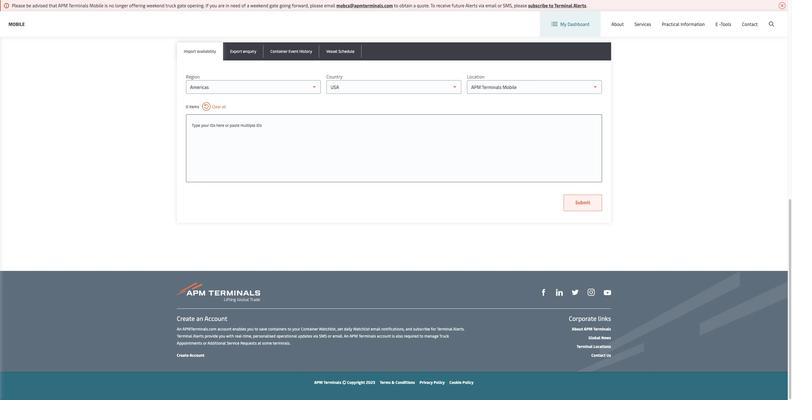 Task type: vqa. For each thing, say whether or not it's contained in the screenshot.
to
yes



Task type: describe. For each thing, give the bounding box(es) containing it.
switch location button
[[620, 16, 661, 23]]

2 ids from the left
[[256, 123, 262, 128]]

mobcs@apmterminals.com link
[[337, 2, 393, 8]]

an
[[196, 314, 203, 323]]

terminals.
[[273, 341, 291, 346]]

vessel schedule button
[[319, 42, 362, 61]]

my dashboard
[[560, 21, 590, 27]]

clear all button
[[202, 102, 226, 111]]

create for create an account
[[177, 314, 195, 323]]

obtain
[[399, 2, 412, 8]]

alerts inside an apmterminals.com account enables you to save containers to your container watchlist, set daily watchlist email notifications, and subscribe for terminal alerts. terminal alerts provide you with real-time, personalised operational updates via sms or email. an apm terminals account is also required to manage truck appointments or additional service requests at some terminals.
[[193, 334, 204, 339]]

mobile link
[[8, 21, 25, 28]]

or left sms,
[[498, 2, 502, 8]]

appointments
[[177, 341, 202, 346]]

global menu
[[679, 17, 705, 23]]

apm inside an apmterminals.com account enables you to save containers to your container watchlist, set daily watchlist email notifications, and subscribe for terminal alerts. terminal alerts provide you with real-time, personalised operational updates via sms or email. an apm terminals account is also required to manage truck appointments or additional service requests at some terminals.
[[350, 334, 358, 339]]

1 horizontal spatial alerts
[[466, 2, 478, 8]]

2 horizontal spatial alerts
[[574, 2, 586, 8]]

submit button
[[564, 195, 602, 211]]

to up 'operational'
[[288, 327, 291, 332]]

need
[[231, 2, 240, 8]]

or down provide
[[203, 341, 207, 346]]

cookie policy
[[450, 380, 474, 385]]

0 horizontal spatial email
[[324, 2, 335, 8]]

contact for contact us
[[592, 353, 606, 358]]

my dashboard button
[[551, 11, 590, 37]]

tools
[[721, 21, 732, 27]]

menu
[[693, 17, 705, 23]]

with
[[226, 334, 234, 339]]

privacy
[[420, 380, 433, 385]]

be
[[26, 2, 31, 8]]

e
[[716, 21, 718, 27]]

create account
[[177, 353, 205, 358]]

apmterminals.com
[[182, 327, 217, 332]]

create inside "link"
[[747, 17, 760, 23]]

corporate links
[[569, 314, 611, 323]]

please
[[12, 2, 25, 8]]

1 horizontal spatial an
[[344, 334, 349, 339]]

additional
[[208, 341, 226, 346]]

tab list containing import availability
[[177, 42, 611, 61]]

export еnquiry button
[[223, 42, 263, 61]]

my
[[560, 21, 567, 27]]

facebook image
[[540, 289, 547, 296]]

apmt footer logo image
[[177, 282, 260, 302]]

required
[[404, 334, 419, 339]]

clear
[[212, 104, 221, 109]]

container event history button
[[263, 42, 319, 61]]

going
[[280, 2, 291, 8]]

about for about apm terminals
[[572, 327, 583, 332]]

switch location
[[629, 16, 661, 23]]

global for global news
[[589, 335, 601, 341]]

advised
[[32, 2, 48, 8]]

subscribe to terminal alerts link
[[528, 2, 586, 8]]

0 horizontal spatial mobile
[[8, 21, 25, 27]]

watchlist,
[[319, 327, 337, 332]]

0 vertical spatial mobile
[[90, 2, 104, 8]]

sms,
[[503, 2, 513, 8]]

1 vertical spatial account
[[377, 334, 391, 339]]

terms & conditions link
[[380, 380, 415, 385]]

global for global menu
[[679, 17, 692, 23]]

all
[[222, 104, 226, 109]]

contact for contact
[[742, 21, 758, 27]]

about button
[[612, 11, 624, 37]]

in
[[226, 2, 229, 8]]

clear all
[[212, 104, 226, 109]]

real-
[[235, 334, 243, 339]]

about apm terminals link
[[572, 327, 611, 332]]

2023
[[366, 380, 375, 385]]

about apm terminals
[[572, 327, 611, 332]]

multiple
[[241, 123, 255, 128]]

.
[[586, 2, 588, 8]]

0 vertical spatial location
[[644, 16, 661, 23]]

cookie
[[450, 380, 462, 385]]

set
[[338, 327, 343, 332]]

1 a from the left
[[247, 2, 249, 8]]

receive
[[436, 2, 451, 8]]

terminal up appointments
[[177, 334, 192, 339]]

enables
[[233, 327, 246, 332]]

email inside an apmterminals.com account enables you to save containers to your container watchlist, set daily watchlist email notifications, and subscribe for terminal alerts. terminal alerts provide you with real-time, personalised operational updates via sms or email. an apm terminals account is also required to manage truck appointments or additional service requests at some terminals.
[[371, 327, 381, 332]]

for
[[431, 327, 436, 332]]

your inside an apmterminals.com account enables you to save containers to your container watchlist, set daily watchlist email notifications, and subscribe for terminal alerts. terminal alerts provide you with real-time, personalised operational updates via sms or email. an apm terminals account is also required to manage truck appointments or additional service requests at some terminals.
[[292, 327, 300, 332]]

e -tools button
[[716, 11, 732, 37]]

terms & conditions
[[380, 380, 415, 385]]

availability
[[197, 49, 216, 54]]

create account link
[[177, 353, 205, 358]]

terminal up the truck
[[437, 327, 453, 332]]

event
[[289, 49, 298, 54]]

practical information button
[[662, 11, 705, 37]]

truck
[[440, 334, 449, 339]]

paste
[[230, 123, 240, 128]]

1 vertical spatial you
[[247, 327, 254, 332]]

close alert image
[[779, 2, 786, 9]]

at
[[258, 341, 261, 346]]

container event history
[[271, 49, 312, 54]]

to left obtain
[[394, 2, 398, 8]]

or right here
[[225, 123, 229, 128]]

requests
[[240, 341, 257, 346]]

copyright
[[347, 380, 365, 385]]

policy for privacy policy
[[434, 380, 445, 385]]

1 ids from the left
[[210, 123, 215, 128]]

&
[[392, 380, 395, 385]]

no
[[109, 2, 114, 8]]

login / create account link
[[721, 11, 777, 28]]

1 weekend from the left
[[147, 2, 165, 8]]

2 gate from the left
[[269, 2, 278, 8]]

apm left ⓒ
[[314, 380, 323, 385]]

terminal up my
[[554, 2, 573, 8]]

terminals left ⓒ
[[324, 380, 341, 385]]

0 vertical spatial subscribe
[[528, 2, 548, 8]]

daily
[[344, 327, 352, 332]]

to left save
[[255, 327, 258, 332]]

here
[[216, 123, 224, 128]]

offering
[[129, 2, 146, 8]]

linkedin__x28_alt_x29__3_ link
[[556, 289, 563, 296]]

subscribe inside an apmterminals.com account enables you to save containers to your container watchlist, set daily watchlist email notifications, and subscribe for terminal alerts. terminal alerts provide you with real-time, personalised operational updates via sms or email. an apm terminals account is also required to manage truck appointments or additional service requests at some terminals.
[[413, 327, 430, 332]]

switch
[[629, 16, 642, 23]]



Task type: locate. For each thing, give the bounding box(es) containing it.
export
[[230, 49, 242, 54]]

of
[[242, 2, 246, 8]]

1 vertical spatial subscribe
[[413, 327, 430, 332]]

1 horizontal spatial account
[[377, 334, 391, 339]]

terminals
[[69, 2, 88, 8], [593, 327, 611, 332], [359, 334, 376, 339], [324, 380, 341, 385]]

mobcs@apmterminals.com
[[337, 2, 393, 8]]

is left no
[[105, 2, 108, 8]]

account
[[761, 17, 777, 23], [205, 314, 227, 323], [190, 353, 205, 358]]

your up "updates"
[[292, 327, 300, 332]]

1 horizontal spatial about
[[612, 21, 624, 27]]

operational
[[277, 334, 297, 339]]

0 horizontal spatial contact
[[592, 353, 606, 358]]

terms
[[380, 380, 391, 385]]

1 horizontal spatial weekend
[[250, 2, 268, 8]]

None text field
[[192, 120, 596, 131]]

apm down corporate links
[[584, 327, 593, 332]]

global inside button
[[679, 17, 692, 23]]

shape link
[[540, 289, 547, 296]]

twitter image
[[572, 289, 579, 296]]

1 horizontal spatial you
[[219, 334, 225, 339]]

import availability button
[[177, 42, 223, 61]]

locations
[[594, 344, 611, 350]]

news
[[602, 335, 611, 341]]

2 horizontal spatial email
[[486, 2, 497, 8]]

notifications,
[[382, 327, 405, 332]]

please right sms,
[[514, 2, 527, 8]]

vessel schedule
[[326, 49, 355, 54]]

0 vertical spatial via
[[479, 2, 484, 8]]

1 horizontal spatial via
[[479, 2, 484, 8]]

1 horizontal spatial subscribe
[[528, 2, 548, 8]]

0 vertical spatial is
[[105, 2, 108, 8]]

you right 'if'
[[210, 2, 217, 8]]

sms
[[319, 334, 327, 339]]

import
[[184, 49, 196, 54]]

email
[[324, 2, 335, 8], [486, 2, 497, 8], [371, 327, 381, 332]]

terminal down global news
[[577, 344, 593, 350]]

1 horizontal spatial mobile
[[90, 2, 104, 8]]

alerts.
[[453, 327, 465, 332]]

account right contact popup button
[[761, 17, 777, 23]]

1 please from the left
[[310, 2, 323, 8]]

containers
[[268, 327, 287, 332]]

or right the sms
[[328, 334, 332, 339]]

1 horizontal spatial ids
[[256, 123, 262, 128]]

0 horizontal spatial alerts
[[193, 334, 204, 339]]

dashboard
[[568, 21, 590, 27]]

alerts down apmterminals.com
[[193, 334, 204, 339]]

fill 44 link
[[572, 289, 579, 296]]

information
[[681, 21, 705, 27]]

1 vertical spatial an
[[344, 334, 349, 339]]

account right an
[[205, 314, 227, 323]]

container inside an apmterminals.com account enables you to save containers to your container watchlist, set daily watchlist email notifications, and subscribe for terminal alerts. terminal alerts provide you with real-time, personalised operational updates via sms or email. an apm terminals account is also required to manage truck appointments or additional service requests at some terminals.
[[301, 327, 318, 332]]

1 horizontal spatial gate
[[269, 2, 278, 8]]

0 horizontal spatial global
[[589, 335, 601, 341]]

0 horizontal spatial via
[[313, 334, 318, 339]]

1 horizontal spatial a
[[414, 2, 416, 8]]

instagram image
[[588, 289, 595, 296]]

an down the daily
[[344, 334, 349, 339]]

tab list
[[177, 42, 611, 61]]

about down corporate
[[572, 327, 583, 332]]

via left the sms
[[313, 334, 318, 339]]

2 vertical spatial create
[[177, 353, 189, 358]]

quote. to
[[417, 2, 435, 8]]

contact button
[[742, 11, 758, 37]]

container left "event"
[[271, 49, 288, 54]]

service
[[227, 341, 240, 346]]

0 horizontal spatial ids
[[210, 123, 215, 128]]

export еnquiry
[[230, 49, 256, 54]]

weekend left "truck"
[[147, 2, 165, 8]]

youtube image
[[604, 290, 611, 295]]

a right the of
[[247, 2, 249, 8]]

about left switch
[[612, 21, 624, 27]]

ids left here
[[210, 123, 215, 128]]

account down appointments
[[190, 353, 205, 358]]

-
[[719, 21, 721, 27]]

1 vertical spatial your
[[292, 327, 300, 332]]

instagram link
[[588, 289, 595, 296]]

create an account
[[177, 314, 227, 323]]

1 vertical spatial is
[[392, 334, 395, 339]]

if
[[206, 2, 209, 8]]

a
[[247, 2, 249, 8], [414, 2, 416, 8]]

0 horizontal spatial a
[[247, 2, 249, 8]]

conditions
[[396, 380, 415, 385]]

via right future
[[479, 2, 484, 8]]

linkedin image
[[556, 289, 563, 296]]

terminals inside an apmterminals.com account enables you to save containers to your container watchlist, set daily watchlist email notifications, and subscribe for terminal alerts. terminal alerts provide you with real-time, personalised operational updates via sms or email. an apm terminals account is also required to manage truck appointments or additional service requests at some terminals.
[[359, 334, 376, 339]]

1 horizontal spatial contact
[[742, 21, 758, 27]]

contact us link
[[592, 353, 611, 358]]

1 policy from the left
[[434, 380, 445, 385]]

0 horizontal spatial location
[[467, 74, 485, 80]]

0 horizontal spatial your
[[201, 123, 209, 128]]

alerts up dashboard
[[574, 2, 586, 8]]

login
[[732, 17, 743, 23]]

history
[[299, 49, 312, 54]]

and
[[406, 327, 412, 332]]

0 vertical spatial container
[[271, 49, 288, 54]]

to
[[394, 2, 398, 8], [549, 2, 554, 8], [255, 327, 258, 332], [288, 327, 291, 332], [420, 334, 424, 339]]

terminal locations link
[[577, 344, 611, 350]]

2 vertical spatial account
[[190, 353, 205, 358]]

2 vertical spatial you
[[219, 334, 225, 339]]

0 horizontal spatial policy
[[434, 380, 445, 385]]

watchlist
[[353, 327, 370, 332]]

0 vertical spatial contact
[[742, 21, 758, 27]]

0 vertical spatial account
[[761, 17, 777, 23]]

policy right cookie
[[463, 380, 474, 385]]

mobile down please
[[8, 21, 25, 27]]

2 please from the left
[[514, 2, 527, 8]]

updates
[[298, 334, 312, 339]]

1 horizontal spatial location
[[644, 16, 661, 23]]

practical
[[662, 21, 680, 27]]

vessel
[[326, 49, 338, 54]]

account inside "link"
[[761, 17, 777, 23]]

alerts right future
[[466, 2, 478, 8]]

create right the /
[[747, 17, 760, 23]]

account up with
[[218, 327, 232, 332]]

search
[[177, 11, 200, 22]]

create down appointments
[[177, 353, 189, 358]]

0 horizontal spatial please
[[310, 2, 323, 8]]

please right forward,
[[310, 2, 323, 8]]

a right obtain
[[414, 2, 416, 8]]

to up my dashboard popup button
[[549, 2, 554, 8]]

manage
[[424, 334, 439, 339]]

ids right multiple
[[256, 123, 262, 128]]

1 vertical spatial account
[[205, 314, 227, 323]]

e -tools
[[716, 21, 732, 27]]

type
[[192, 123, 200, 128]]

ⓒ
[[342, 380, 346, 385]]

1 vertical spatial create
[[177, 314, 195, 323]]

0 vertical spatial global
[[679, 17, 692, 23]]

0 horizontal spatial about
[[572, 327, 583, 332]]

mobile
[[90, 2, 104, 8], [8, 21, 25, 27]]

container up "updates"
[[301, 327, 318, 332]]

0 horizontal spatial subscribe
[[413, 327, 430, 332]]

an
[[177, 327, 182, 332], [344, 334, 349, 339]]

0 vertical spatial account
[[218, 327, 232, 332]]

create
[[747, 17, 760, 23], [177, 314, 195, 323], [177, 353, 189, 358]]

1 gate from the left
[[177, 2, 186, 8]]

ids
[[210, 123, 215, 128], [256, 123, 262, 128]]

1 vertical spatial global
[[589, 335, 601, 341]]

create left an
[[177, 314, 195, 323]]

0 horizontal spatial an
[[177, 327, 182, 332]]

0 horizontal spatial gate
[[177, 2, 186, 8]]

1 horizontal spatial policy
[[463, 380, 474, 385]]

0 horizontal spatial weekend
[[147, 2, 165, 8]]

you up time,
[[247, 327, 254, 332]]

1 vertical spatial via
[[313, 334, 318, 339]]

about for about
[[612, 21, 624, 27]]

0 horizontal spatial you
[[210, 2, 217, 8]]

to left 'manage'
[[420, 334, 424, 339]]

policy for cookie policy
[[463, 380, 474, 385]]

mobile left no
[[90, 2, 104, 8]]

0 horizontal spatial is
[[105, 2, 108, 8]]

0 vertical spatial about
[[612, 21, 624, 27]]

you tube link
[[604, 289, 611, 296]]

via inside an apmterminals.com account enables you to save containers to your container watchlist, set daily watchlist email notifications, and subscribe for terminal alerts. terminal alerts provide you with real-time, personalised operational updates via sms or email. an apm terminals account is also required to manage truck appointments or additional service requests at some terminals.
[[313, 334, 318, 339]]

some
[[262, 341, 272, 346]]

via
[[479, 2, 484, 8], [313, 334, 318, 339]]

are
[[218, 2, 225, 8]]

0 vertical spatial create
[[747, 17, 760, 23]]

terminals down watchlist
[[359, 334, 376, 339]]

1 horizontal spatial is
[[392, 334, 395, 339]]

0
[[186, 104, 188, 109]]

save
[[259, 327, 267, 332]]

again
[[202, 11, 221, 22]]

2 weekend from the left
[[250, 2, 268, 8]]

0 horizontal spatial account
[[218, 327, 232, 332]]

1 vertical spatial about
[[572, 327, 583, 332]]

2 a from the left
[[414, 2, 416, 8]]

1 horizontal spatial global
[[679, 17, 692, 23]]

1 vertical spatial mobile
[[8, 21, 25, 27]]

global menu button
[[667, 11, 710, 28]]

0 vertical spatial you
[[210, 2, 217, 8]]

apm terminals ⓒ copyright 2023
[[314, 380, 375, 385]]

gate right "truck"
[[177, 2, 186, 8]]

1 horizontal spatial container
[[301, 327, 318, 332]]

practical information
[[662, 21, 705, 27]]

1 vertical spatial container
[[301, 327, 318, 332]]

policy right privacy
[[434, 380, 445, 385]]

0 items
[[186, 104, 199, 109]]

1 horizontal spatial please
[[514, 2, 527, 8]]

cookie policy link
[[450, 380, 474, 385]]

global
[[679, 17, 692, 23], [589, 335, 601, 341]]

account down the notifications,
[[377, 334, 391, 339]]

contact us
[[592, 353, 611, 358]]

container inside button
[[271, 49, 288, 54]]

0 vertical spatial your
[[201, 123, 209, 128]]

services button
[[635, 11, 651, 37]]

weekend right the of
[[250, 2, 268, 8]]

apm down the daily
[[350, 334, 358, 339]]

1 vertical spatial location
[[467, 74, 485, 80]]

provide
[[205, 334, 218, 339]]

2 policy from the left
[[463, 380, 474, 385]]

future
[[452, 2, 465, 8]]

1 vertical spatial contact
[[592, 353, 606, 358]]

opening.
[[187, 2, 205, 8]]

an up appointments
[[177, 327, 182, 332]]

is left also
[[392, 334, 395, 339]]

apm right that at the top left of the page
[[58, 2, 68, 8]]

you left with
[[219, 334, 225, 339]]

gate left going
[[269, 2, 278, 8]]

login / create account
[[732, 17, 777, 23]]

is inside an apmterminals.com account enables you to save containers to your container watchlist, set daily watchlist email notifications, and subscribe for terminal alerts. terminal alerts provide you with real-time, personalised operational updates via sms or email. an apm terminals account is also required to manage truck appointments or additional service requests at some terminals.
[[392, 334, 395, 339]]

0 horizontal spatial container
[[271, 49, 288, 54]]

region
[[186, 74, 200, 80]]

about
[[612, 21, 624, 27], [572, 327, 583, 332]]

schedule
[[338, 49, 355, 54]]

2 horizontal spatial you
[[247, 327, 254, 332]]

0 vertical spatial an
[[177, 327, 182, 332]]

your right type
[[201, 123, 209, 128]]

create for create account
[[177, 353, 189, 358]]

please
[[310, 2, 323, 8], [514, 2, 527, 8]]

terminals right that at the top left of the page
[[69, 2, 88, 8]]

1 horizontal spatial your
[[292, 327, 300, 332]]

1 horizontal spatial email
[[371, 327, 381, 332]]

personalised
[[253, 334, 276, 339]]

terminals up global news
[[593, 327, 611, 332]]



